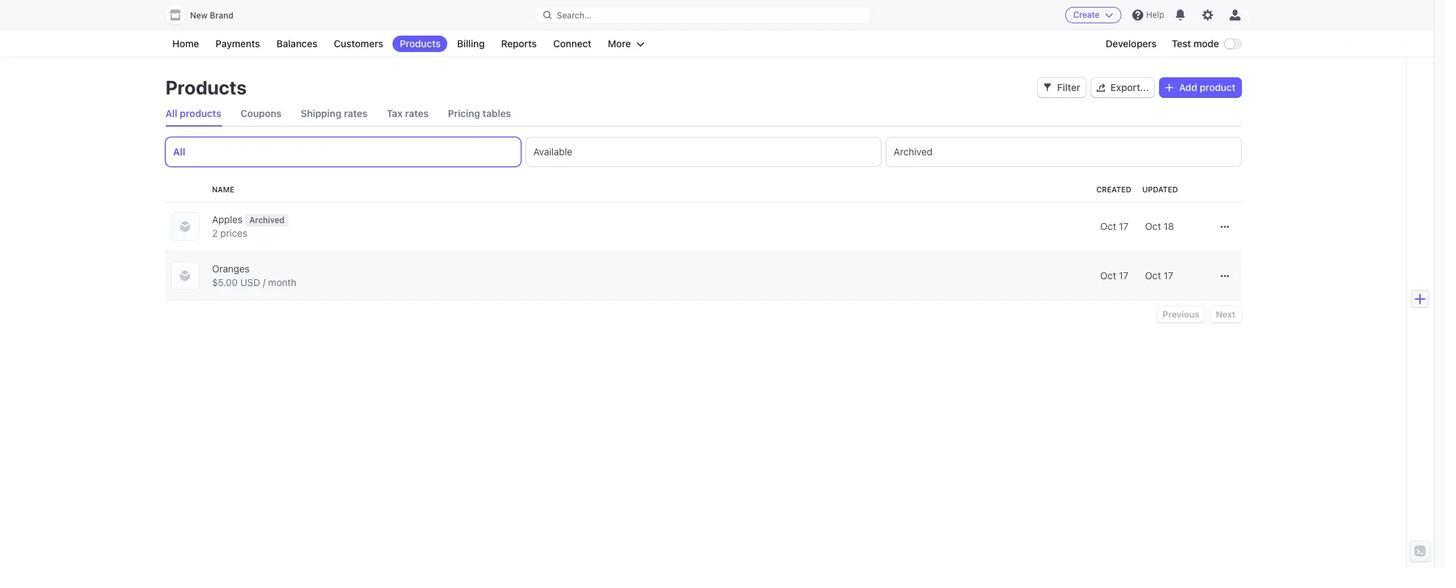 Task type: describe. For each thing, give the bounding box(es) containing it.
oct 18 link
[[1140, 214, 1203, 239]]

rates for tax rates
[[405, 108, 429, 119]]

coupons
[[240, 108, 282, 119]]

billing
[[457, 38, 485, 49]]

create
[[1073, 10, 1100, 20]]

product
[[1200, 82, 1235, 93]]

new brand
[[190, 10, 233, 21]]

/
[[263, 277, 266, 288]]

all products
[[165, 108, 221, 119]]

add
[[1179, 82, 1197, 93]]

filter
[[1057, 82, 1080, 93]]

connect
[[553, 38, 591, 49]]

oranges
[[212, 263, 250, 275]]

2
[[212, 227, 218, 239]]

oranges $5.00 usd / month
[[212, 263, 296, 288]]

month
[[268, 277, 296, 288]]

connect link
[[546, 36, 598, 52]]

tables
[[483, 108, 511, 119]]

home
[[172, 38, 199, 49]]

more button
[[601, 36, 652, 52]]

coupons link
[[240, 101, 282, 126]]

next
[[1216, 309, 1235, 320]]

payments
[[215, 38, 260, 49]]

customers
[[334, 38, 383, 49]]

svg image up next "button"
[[1220, 272, 1229, 280]]

oct for oct 18 link
[[1145, 221, 1161, 232]]

new brand button
[[165, 5, 247, 25]]

mode
[[1193, 38, 1219, 49]]

brand
[[210, 10, 233, 21]]

pricing tables
[[448, 108, 511, 119]]

previous
[[1163, 309, 1199, 320]]

more
[[608, 38, 631, 49]]

rates for shipping rates
[[344, 108, 367, 119]]

archived button
[[886, 138, 1241, 166]]

pricing tables link
[[448, 101, 511, 126]]

created
[[1096, 185, 1131, 194]]

reports
[[501, 38, 537, 49]]

next button
[[1210, 306, 1241, 323]]

oct 17 link for oct 17
[[766, 264, 1134, 288]]

apples
[[212, 214, 243, 225]]

archived inside apples archived 2 prices
[[249, 215, 284, 225]]

all products link
[[165, 101, 221, 126]]

new
[[190, 10, 208, 21]]

Search… text field
[[535, 7, 871, 24]]

apples archived 2 prices
[[212, 214, 284, 239]]

17 for oct 17
[[1119, 270, 1129, 282]]

payments link
[[209, 36, 267, 52]]

tax rates
[[387, 108, 429, 119]]

tab list containing all
[[165, 138, 1241, 166]]

add product
[[1179, 82, 1235, 93]]

all for all products
[[165, 108, 177, 119]]

home link
[[165, 36, 206, 52]]



Task type: vqa. For each thing, say whether or not it's contained in the screenshot.
Choice at the left top of the page
no



Task type: locate. For each thing, give the bounding box(es) containing it.
17 for oct 18
[[1119, 221, 1129, 232]]

oct for the oct 17 "link" related to oct 17
[[1100, 270, 1116, 282]]

0 vertical spatial archived
[[894, 146, 933, 158]]

svg image
[[1220, 223, 1229, 231]]

balances link
[[270, 36, 324, 52]]

usd
[[240, 277, 260, 288]]

developers
[[1106, 38, 1157, 49]]

0 vertical spatial tab list
[[165, 101, 1241, 127]]

reports link
[[494, 36, 544, 52]]

add product link
[[1160, 78, 1241, 97]]

0 horizontal spatial rates
[[344, 108, 367, 119]]

1 horizontal spatial products
[[400, 38, 441, 49]]

shipping
[[301, 108, 341, 119]]

help button
[[1127, 4, 1170, 26]]

rates right shipping
[[344, 108, 367, 119]]

0 horizontal spatial products
[[165, 76, 247, 99]]

all button
[[165, 138, 520, 166]]

1 horizontal spatial archived
[[894, 146, 933, 158]]

products
[[400, 38, 441, 49], [165, 76, 247, 99]]

$5.00
[[212, 277, 238, 288]]

svg image for export...
[[1097, 84, 1105, 92]]

tab list containing all products
[[165, 101, 1241, 127]]

1 tab list from the top
[[165, 101, 1241, 127]]

archived
[[894, 146, 933, 158], [249, 215, 284, 225]]

svg image
[[1043, 84, 1052, 92], [1097, 84, 1105, 92], [1165, 84, 1174, 92], [1220, 272, 1229, 280]]

svg image left filter
[[1043, 84, 1052, 92]]

all inside 'button'
[[173, 146, 185, 158]]

export...
[[1110, 82, 1149, 93]]

developers link
[[1099, 36, 1164, 52]]

pricing
[[448, 108, 480, 119]]

tax
[[387, 108, 403, 119]]

available
[[533, 146, 572, 158]]

oct 17 for oct 18
[[1100, 221, 1129, 232]]

all down all products link
[[173, 146, 185, 158]]

1 rates from the left
[[344, 108, 367, 119]]

oct 17 link for oct 18
[[766, 214, 1134, 239]]

previous button
[[1157, 306, 1205, 323]]

archived inside button
[[894, 146, 933, 158]]

name
[[212, 185, 234, 194]]

1 vertical spatial tab list
[[165, 138, 1241, 166]]

create button
[[1065, 7, 1122, 23]]

all for all
[[173, 146, 185, 158]]

0 vertical spatial all
[[165, 108, 177, 119]]

balances
[[276, 38, 317, 49]]

1 horizontal spatial rates
[[405, 108, 429, 119]]

oct 18
[[1145, 221, 1174, 232]]

billing link
[[450, 36, 492, 52]]

products
[[180, 108, 221, 119]]

oct 17 link
[[766, 214, 1134, 239], [766, 264, 1134, 288], [1140, 264, 1203, 288]]

svg image for add product
[[1165, 84, 1174, 92]]

prices
[[220, 227, 247, 239]]

all
[[165, 108, 177, 119], [173, 146, 185, 158]]

products up products
[[165, 76, 247, 99]]

2 tab list from the top
[[165, 138, 1241, 166]]

svg image inside export... "popup button"
[[1097, 84, 1105, 92]]

shipping rates link
[[301, 101, 367, 126]]

svg image for filter
[[1043, 84, 1052, 92]]

2 rates from the left
[[405, 108, 429, 119]]

export... button
[[1091, 78, 1154, 97]]

filter button
[[1038, 78, 1086, 97]]

oct 17
[[1100, 221, 1129, 232], [1100, 270, 1129, 282], [1145, 270, 1173, 282]]

test mode
[[1172, 38, 1219, 49]]

0 horizontal spatial archived
[[249, 215, 284, 225]]

tax rates link
[[387, 101, 429, 126]]

18
[[1164, 221, 1174, 232]]

svg image left export...
[[1097, 84, 1105, 92]]

1 vertical spatial archived
[[249, 215, 284, 225]]

rates right "tax"
[[405, 108, 429, 119]]

oct for the oct 17 "link" related to oct 18
[[1100, 221, 1116, 232]]

shipping rates
[[301, 108, 367, 119]]

updated
[[1142, 185, 1178, 194]]

products inside 'link'
[[400, 38, 441, 49]]

svg image left add
[[1165, 84, 1174, 92]]

oct 17 for oct 17
[[1100, 270, 1129, 282]]

all left products
[[165, 108, 177, 119]]

oct
[[1100, 221, 1116, 232], [1145, 221, 1161, 232], [1100, 270, 1116, 282], [1145, 270, 1161, 282]]

svg image inside filter popup button
[[1043, 84, 1052, 92]]

1 vertical spatial products
[[165, 76, 247, 99]]

rates
[[344, 108, 367, 119], [405, 108, 429, 119]]

test
[[1172, 38, 1191, 49]]

tab list
[[165, 101, 1241, 127], [165, 138, 1241, 166]]

0 vertical spatial products
[[400, 38, 441, 49]]

help
[[1146, 10, 1164, 20]]

products link
[[393, 36, 447, 52]]

Search… search field
[[535, 7, 871, 24]]

available button
[[526, 138, 881, 166]]

svg image inside add product link
[[1165, 84, 1174, 92]]

search…
[[557, 10, 592, 20]]

17
[[1119, 221, 1129, 232], [1119, 270, 1129, 282], [1164, 270, 1173, 282]]

products left billing
[[400, 38, 441, 49]]

1 vertical spatial all
[[173, 146, 185, 158]]

customers link
[[327, 36, 390, 52]]



